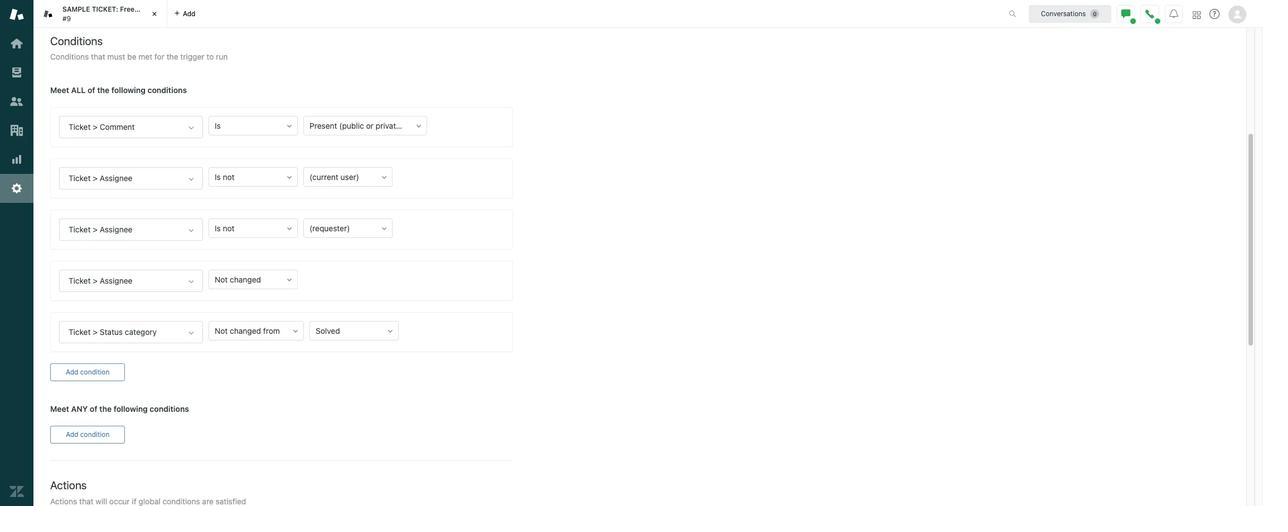 Task type: locate. For each thing, give the bounding box(es) containing it.
conversations
[[1041, 9, 1086, 18]]

add
[[183, 9, 196, 18]]

free
[[120, 5, 135, 13]]

tab
[[33, 0, 167, 28]]

repair
[[136, 5, 156, 13]]

notifications image
[[1170, 9, 1179, 18]]

tab containing sample ticket: free repair
[[33, 0, 167, 28]]

#9
[[62, 14, 71, 23]]

zendesk support image
[[9, 7, 24, 22]]

add button
[[167, 0, 202, 27]]

sample
[[62, 5, 90, 13]]



Task type: vqa. For each thing, say whether or not it's contained in the screenshot.
API related to Conversations API
no



Task type: describe. For each thing, give the bounding box(es) containing it.
button displays agent's chat status as online. image
[[1122, 9, 1131, 18]]

conversations button
[[1029, 5, 1112, 23]]

zendesk products image
[[1193, 11, 1201, 19]]

get started image
[[9, 36, 24, 51]]

reporting image
[[9, 152, 24, 167]]

main element
[[0, 0, 33, 507]]

get help image
[[1210, 9, 1220, 19]]

zendesk image
[[9, 485, 24, 499]]

tabs tab list
[[33, 0, 998, 28]]

admin image
[[9, 181, 24, 196]]

organizations image
[[9, 123, 24, 138]]

close image
[[149, 8, 160, 20]]

ticket:
[[92, 5, 118, 13]]

views image
[[9, 65, 24, 80]]

sample ticket: free repair #9
[[62, 5, 156, 23]]

customers image
[[9, 94, 24, 109]]



